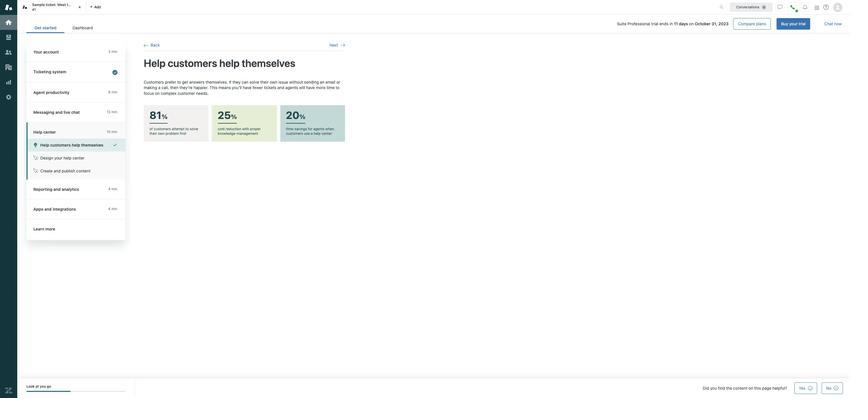 Task type: vqa. For each thing, say whether or not it's contained in the screenshot.
right #3
no



Task type: describe. For each thing, give the bounding box(es) containing it.
solve inside of customers attempt to solve their own problem first
[[190, 127, 198, 131]]

of customers attempt to solve their own problem first
[[150, 127, 198, 136]]

3 min
[[108, 49, 117, 54]]

views image
[[5, 34, 12, 41]]

live
[[64, 110, 70, 115]]

messaging
[[33, 110, 54, 115]]

complex
[[161, 91, 177, 96]]

themselves.
[[206, 80, 228, 84]]

10 min
[[107, 130, 117, 134]]

chat
[[71, 110, 80, 115]]

answers
[[189, 80, 205, 84]]

at
[[36, 385, 39, 389]]

min for agent productivity
[[111, 90, 117, 94]]

progress bar image
[[26, 391, 70, 392]]

means
[[219, 85, 231, 90]]

yes button
[[795, 383, 817, 394]]

center inside design your help center button
[[73, 156, 85, 161]]

issue
[[279, 80, 288, 84]]

go
[[47, 385, 51, 389]]

compare plans
[[738, 21, 766, 26]]

productivity
[[46, 90, 69, 95]]

sample
[[32, 3, 45, 7]]

trial for professional
[[652, 21, 659, 26]]

reporting
[[33, 187, 52, 192]]

call,
[[162, 85, 169, 90]]

design
[[40, 156, 53, 161]]

close image
[[77, 4, 83, 10]]

progress-bar progress bar
[[26, 391, 125, 392]]

help inside content-title region
[[219, 57, 240, 69]]

31,
[[712, 21, 718, 26]]

chat
[[825, 21, 834, 26]]

4 for apps and integrations
[[108, 207, 111, 211]]

with
[[242, 127, 249, 131]]

knowledge-
[[218, 132, 237, 136]]

savings
[[295, 127, 307, 131]]

page
[[762, 386, 772, 391]]

and for messaging and live chat
[[55, 110, 63, 115]]

min for help center
[[111, 130, 117, 134]]

min for apps and integrations
[[111, 207, 117, 211]]

your for buy
[[790, 21, 798, 26]]

suite
[[617, 21, 627, 26]]

themselves inside content-title region
[[242, 57, 296, 69]]

account
[[43, 49, 59, 54]]

0 vertical spatial to
[[177, 80, 181, 84]]

this
[[210, 85, 218, 90]]

a inside customers prefer to get answers themselves. if they can solve their own issue without sending an email or making a call, then they're happier. this means you'll have fewer tickets and agents will have more time to focus on complex customer needs.
[[158, 85, 161, 90]]

can
[[242, 80, 249, 84]]

buy your trial
[[782, 21, 806, 26]]

find
[[718, 386, 725, 391]]

get help image
[[824, 5, 829, 10]]

center inside the help center heading
[[43, 130, 56, 135]]

integrations
[[53, 207, 76, 212]]

started
[[42, 25, 56, 30]]

% for 25
[[231, 113, 237, 120]]

solve inside customers prefer to get answers themselves. if they can solve their own issue without sending an email or making a call, then they're happier. this means you'll have fewer tickets and agents will have more time to focus on complex customer needs.
[[250, 80, 259, 84]]

happier.
[[194, 85, 209, 90]]

time-
[[286, 127, 295, 131]]

a inside time-savings for agents when customers use a help center
[[311, 132, 313, 136]]

did you find the content on this page helpful?
[[703, 386, 788, 391]]

helpful?
[[773, 386, 788, 391]]

get
[[182, 80, 188, 84]]

25 %
[[218, 109, 237, 121]]

get started
[[35, 25, 56, 30]]

without
[[289, 80, 303, 84]]

20
[[286, 109, 300, 121]]

plans
[[756, 21, 766, 26]]

help inside time-savings for agents when customers use a help center
[[314, 132, 321, 136]]

no
[[827, 386, 832, 391]]

own inside customers prefer to get answers themselves. if they can solve their own issue without sending an email or making a call, then they're happier. this means you'll have fewer tickets and agents will have more time to focus on complex customer needs.
[[270, 80, 278, 84]]

they're
[[180, 85, 193, 90]]

main element
[[0, 0, 17, 398]]

back
[[151, 43, 160, 47]]

their inside customers prefer to get answers themselves. if they can solve their own issue without sending an email or making a call, then they're happier. this means you'll have fewer tickets and agents will have more time to focus on complex customer needs.
[[260, 80, 269, 84]]

footer containing did you find the content on this page helpful?
[[17, 379, 851, 398]]

1 have from the left
[[243, 85, 252, 90]]

they
[[233, 80, 241, 84]]

customers image
[[5, 49, 12, 56]]

region containing 81
[[144, 79, 345, 142]]

help inside button
[[64, 156, 72, 161]]

to inside of customers attempt to solve their own problem first
[[186, 127, 189, 131]]

your
[[33, 49, 42, 54]]

81
[[150, 109, 162, 121]]

professional
[[628, 21, 651, 26]]

help inside content-title region
[[144, 57, 166, 69]]

suite professional trial ends in 11 days on october 31, 2023
[[617, 21, 729, 26]]

learn more
[[33, 227, 55, 232]]

needs.
[[196, 91, 209, 96]]

apps and integrations
[[33, 207, 76, 212]]

8
[[108, 90, 111, 94]]

min for your account
[[111, 49, 117, 54]]

0 vertical spatial on
[[689, 21, 694, 26]]

4 min for analytics
[[108, 187, 117, 191]]

your account
[[33, 49, 59, 54]]

this
[[755, 386, 761, 391]]

ticketing system
[[33, 69, 66, 74]]

making
[[144, 85, 157, 90]]

cost reduction with proper knowledge-management
[[218, 127, 261, 136]]

buy
[[782, 21, 789, 26]]

agents inside time-savings for agents when customers use a help center
[[314, 127, 325, 131]]

themselves inside help customers help themselves button
[[81, 143, 103, 148]]

agent productivity
[[33, 90, 69, 95]]

and for create and publish content
[[54, 169, 61, 173]]

customer
[[178, 91, 195, 96]]



Task type: locate. For each thing, give the bounding box(es) containing it.
3 min from the top
[[111, 110, 117, 114]]

0 vertical spatial 4
[[108, 187, 111, 191]]

conversations
[[737, 5, 760, 9]]

tab list containing get started
[[26, 22, 101, 33]]

1 horizontal spatial you
[[711, 386, 717, 391]]

min inside the help center heading
[[111, 130, 117, 134]]

organizations image
[[5, 64, 12, 71]]

0 vertical spatial content
[[76, 169, 91, 173]]

1 vertical spatial their
[[150, 132, 157, 136]]

0 horizontal spatial to
[[177, 80, 181, 84]]

the for ticket
[[67, 3, 72, 7]]

solve up "fewer"
[[250, 80, 259, 84]]

prefer
[[165, 80, 176, 84]]

1 horizontal spatial help customers help themselves
[[144, 57, 296, 69]]

1 horizontal spatial content
[[734, 386, 748, 391]]

help inside heading
[[33, 130, 42, 135]]

then
[[170, 85, 179, 90]]

1 horizontal spatial solve
[[250, 80, 259, 84]]

6 min from the top
[[111, 207, 117, 211]]

buy your trial button
[[777, 18, 811, 30]]

2 min from the top
[[111, 90, 117, 94]]

button displays agent's chat status as invisible. image
[[778, 5, 783, 9]]

20 %
[[286, 109, 306, 121]]

customers up problem
[[154, 127, 171, 131]]

0 horizontal spatial more
[[45, 227, 55, 232]]

12
[[107, 110, 111, 114]]

look at you go
[[26, 385, 51, 389]]

1 trial from the left
[[652, 21, 659, 26]]

1 4 from the top
[[108, 187, 111, 191]]

get
[[35, 25, 41, 30]]

0 horizontal spatial you
[[40, 385, 46, 389]]

0 horizontal spatial content
[[76, 169, 91, 173]]

2 horizontal spatial %
[[300, 113, 306, 120]]

your right buy
[[790, 21, 798, 26]]

your inside the buy your trial button
[[790, 21, 798, 26]]

to
[[177, 80, 181, 84], [336, 85, 340, 90], [186, 127, 189, 131]]

and right create
[[54, 169, 61, 173]]

fewer
[[253, 85, 263, 90]]

content left this
[[734, 386, 748, 391]]

have down sending
[[306, 85, 315, 90]]

compare plans button
[[734, 18, 771, 30]]

more down an
[[316, 85, 326, 90]]

add
[[94, 5, 101, 9]]

the inside footer
[[727, 386, 733, 391]]

October 31, 2023 text field
[[695, 21, 729, 26]]

reporting image
[[5, 79, 12, 86]]

2 have from the left
[[306, 85, 315, 90]]

1 horizontal spatial to
[[186, 127, 189, 131]]

and inside button
[[54, 169, 61, 173]]

1 vertical spatial help customers help themselves
[[40, 143, 103, 148]]

ticket:
[[46, 3, 56, 7]]

center down help customers help themselves button
[[73, 156, 85, 161]]

1 horizontal spatial trial
[[799, 21, 806, 26]]

themselves
[[242, 57, 296, 69], [81, 143, 103, 148]]

content
[[76, 169, 91, 173], [734, 386, 748, 391]]

management
[[237, 132, 258, 136]]

help up design your help center button
[[72, 143, 80, 148]]

min
[[111, 49, 117, 54], [111, 90, 117, 94], [111, 110, 117, 114], [111, 130, 117, 134], [111, 187, 117, 191], [111, 207, 117, 211]]

tabs tab list
[[17, 0, 714, 14]]

you
[[40, 385, 46, 389], [711, 386, 717, 391]]

center inside time-savings for agents when customers use a help center
[[322, 132, 332, 136]]

october
[[695, 21, 711, 26]]

0 vertical spatial more
[[316, 85, 326, 90]]

system
[[52, 69, 66, 74]]

8 min
[[108, 90, 117, 94]]

customers inside time-savings for agents when customers use a help center
[[286, 132, 303, 136]]

sample ticket: meet the ticket #1
[[32, 3, 83, 12]]

1 vertical spatial the
[[727, 386, 733, 391]]

% up reduction
[[231, 113, 237, 120]]

create and publish content button
[[28, 165, 125, 177]]

more inside customers prefer to get answers themselves. if they can solve their own issue without sending an email or making a call, then they're happier. this means you'll have fewer tickets and agents will have more time to focus on complex customer needs.
[[316, 85, 326, 90]]

% for 20
[[300, 113, 306, 120]]

your
[[790, 21, 798, 26], [54, 156, 62, 161]]

1 horizontal spatial own
[[270, 80, 278, 84]]

footer
[[17, 379, 851, 398]]

4 for reporting and analytics
[[108, 187, 111, 191]]

a left call,
[[158, 85, 161, 90]]

0 vertical spatial 4 min
[[108, 187, 117, 191]]

first
[[180, 132, 186, 136]]

their up 'tickets'
[[260, 80, 269, 84]]

1 vertical spatial 4
[[108, 207, 111, 211]]

0 horizontal spatial trial
[[652, 21, 659, 26]]

your right the design
[[54, 156, 62, 161]]

1 horizontal spatial a
[[311, 132, 313, 136]]

the right find
[[727, 386, 733, 391]]

on inside footer
[[749, 386, 754, 391]]

1 min from the top
[[111, 49, 117, 54]]

center down when
[[322, 132, 332, 136]]

agents inside customers prefer to get answers themselves. if they can solve their own issue without sending an email or making a call, then they're happier. this means you'll have fewer tickets and agents will have more time to focus on complex customer needs.
[[286, 85, 298, 90]]

1 vertical spatial help
[[33, 130, 42, 135]]

dashboard
[[73, 25, 93, 30]]

1 vertical spatial solve
[[190, 127, 198, 131]]

reduction
[[226, 127, 241, 131]]

tab
[[17, 0, 86, 14]]

0 horizontal spatial own
[[158, 132, 165, 136]]

5 min from the top
[[111, 187, 117, 191]]

2023
[[719, 21, 729, 26]]

when
[[326, 127, 334, 131]]

customers inside button
[[50, 143, 71, 148]]

2 horizontal spatial on
[[749, 386, 754, 391]]

next button
[[330, 43, 345, 48]]

1 vertical spatial your
[[54, 156, 62, 161]]

to up first
[[186, 127, 189, 131]]

to down 'or'
[[336, 85, 340, 90]]

0 horizontal spatial agents
[[286, 85, 298, 90]]

help center heading
[[26, 123, 125, 139]]

meet
[[57, 3, 66, 7]]

0 vertical spatial own
[[270, 80, 278, 84]]

next
[[330, 43, 338, 47]]

and right apps
[[44, 207, 52, 212]]

solve
[[250, 80, 259, 84], [190, 127, 198, 131]]

0 horizontal spatial help customers help themselves
[[40, 143, 103, 148]]

agents right for
[[314, 127, 325, 131]]

chat now
[[825, 21, 842, 26]]

% for 81
[[162, 113, 168, 120]]

2 4 min from the top
[[108, 207, 117, 211]]

1 horizontal spatial the
[[727, 386, 733, 391]]

% inside 20 %
[[300, 113, 306, 120]]

1 4 min from the top
[[108, 187, 117, 191]]

if
[[229, 80, 232, 84]]

section containing suite professional trial ends in
[[105, 18, 811, 30]]

own up 'tickets'
[[270, 80, 278, 84]]

customers inside content-title region
[[168, 57, 217, 69]]

compare
[[738, 21, 755, 26]]

2 vertical spatial help
[[40, 143, 49, 148]]

help customers help themselves inside button
[[40, 143, 103, 148]]

and left analytics
[[53, 187, 61, 192]]

% inside 25 %
[[231, 113, 237, 120]]

will
[[299, 85, 305, 90]]

0 vertical spatial your
[[790, 21, 798, 26]]

min for messaging and live chat
[[111, 110, 117, 114]]

1 horizontal spatial have
[[306, 85, 315, 90]]

0 horizontal spatial center
[[43, 130, 56, 135]]

3
[[108, 49, 111, 54]]

more right learn
[[45, 227, 55, 232]]

1 horizontal spatial %
[[231, 113, 237, 120]]

create and publish content
[[40, 169, 91, 173]]

trial for your
[[799, 21, 806, 26]]

0 horizontal spatial their
[[150, 132, 157, 136]]

help down back
[[144, 57, 166, 69]]

chat now button
[[820, 18, 847, 30]]

on inside customers prefer to get answers themselves. if they can solve their own issue without sending an email or making a call, then they're happier. this means you'll have fewer tickets and agents will have more time to focus on complex customer needs.
[[155, 91, 160, 96]]

0 horizontal spatial themselves
[[81, 143, 103, 148]]

0 vertical spatial solve
[[250, 80, 259, 84]]

have
[[243, 85, 252, 90], [306, 85, 315, 90]]

apps
[[33, 207, 43, 212]]

1 horizontal spatial agents
[[314, 127, 325, 131]]

notifications image
[[803, 5, 808, 9]]

content down design your help center button
[[76, 169, 91, 173]]

help inside button
[[40, 143, 49, 148]]

on
[[689, 21, 694, 26], [155, 91, 160, 96], [749, 386, 754, 391]]

2 % from the left
[[231, 113, 237, 120]]

their inside of customers attempt to solve their own problem first
[[150, 132, 157, 136]]

trial down notifications icon
[[799, 21, 806, 26]]

help up if at the top left of the page
[[219, 57, 240, 69]]

themselves up design your help center button
[[81, 143, 103, 148]]

help customers help themselves up design your help center button
[[40, 143, 103, 148]]

and down the issue
[[278, 85, 284, 90]]

back button
[[144, 43, 160, 48]]

81 %
[[150, 109, 168, 121]]

0 vertical spatial themselves
[[242, 57, 296, 69]]

4 min for integrations
[[108, 207, 117, 211]]

zendesk products image
[[815, 6, 819, 10]]

customers
[[144, 80, 164, 84]]

a
[[158, 85, 161, 90], [311, 132, 313, 136]]

the for content
[[727, 386, 733, 391]]

2 trial from the left
[[799, 21, 806, 26]]

0 vertical spatial help
[[144, 57, 166, 69]]

center
[[43, 130, 56, 135], [322, 132, 332, 136], [73, 156, 85, 161]]

1 vertical spatial themselves
[[81, 143, 103, 148]]

help inside button
[[72, 143, 80, 148]]

% up savings
[[300, 113, 306, 120]]

have down can on the top left of page
[[243, 85, 252, 90]]

0 horizontal spatial on
[[155, 91, 160, 96]]

help right use
[[314, 132, 321, 136]]

own left problem
[[158, 132, 165, 136]]

solve right attempt
[[190, 127, 198, 131]]

your for design
[[54, 156, 62, 161]]

time-savings for agents when customers use a help center
[[286, 127, 334, 136]]

1 vertical spatial more
[[45, 227, 55, 232]]

content-title region
[[144, 57, 345, 70]]

0 horizontal spatial a
[[158, 85, 161, 90]]

1 horizontal spatial more
[[316, 85, 326, 90]]

1 vertical spatial on
[[155, 91, 160, 96]]

1 % from the left
[[162, 113, 168, 120]]

1 vertical spatial content
[[734, 386, 748, 391]]

you right did
[[711, 386, 717, 391]]

and for apps and integrations
[[44, 207, 52, 212]]

0 vertical spatial the
[[67, 3, 72, 7]]

11
[[674, 21, 678, 26]]

the right meet at the left of the page
[[67, 3, 72, 7]]

12 min
[[107, 110, 117, 114]]

1 horizontal spatial your
[[790, 21, 798, 26]]

the inside sample ticket: meet the ticket #1
[[67, 3, 72, 7]]

admin image
[[5, 93, 12, 101]]

learn
[[33, 227, 44, 232]]

1 vertical spatial a
[[311, 132, 313, 136]]

help up publish
[[64, 156, 72, 161]]

2 horizontal spatial to
[[336, 85, 340, 90]]

0 vertical spatial their
[[260, 80, 269, 84]]

0 horizontal spatial %
[[162, 113, 168, 120]]

help down messaging
[[33, 130, 42, 135]]

ticket
[[73, 3, 83, 7]]

your inside design your help center button
[[54, 156, 62, 161]]

days
[[679, 21, 688, 26]]

agent
[[33, 90, 45, 95]]

tab containing sample ticket: meet the ticket
[[17, 0, 86, 14]]

trial inside button
[[799, 21, 806, 26]]

help customers help themselves
[[144, 57, 296, 69], [40, 143, 103, 148]]

time
[[327, 85, 335, 90]]

ends
[[660, 21, 669, 26]]

proper
[[250, 127, 261, 131]]

1 vertical spatial agents
[[314, 127, 325, 131]]

their
[[260, 80, 269, 84], [150, 132, 157, 136]]

1 horizontal spatial center
[[73, 156, 85, 161]]

sending
[[304, 80, 319, 84]]

2 vertical spatial to
[[186, 127, 189, 131]]

tickets
[[264, 85, 276, 90]]

customers up design your help center
[[50, 143, 71, 148]]

themselves up the issue
[[242, 57, 296, 69]]

tab list
[[26, 22, 101, 33]]

0 horizontal spatial the
[[67, 3, 72, 7]]

3 % from the left
[[300, 113, 306, 120]]

0 vertical spatial agents
[[286, 85, 298, 90]]

help customers help themselves inside content-title region
[[144, 57, 296, 69]]

help center
[[33, 130, 56, 135]]

you right at
[[40, 385, 46, 389]]

yes
[[799, 386, 806, 391]]

customers up answers
[[168, 57, 217, 69]]

ticketing
[[33, 69, 51, 74]]

center down messaging
[[43, 130, 56, 135]]

customers inside of customers attempt to solve their own problem first
[[154, 127, 171, 131]]

1 horizontal spatial themselves
[[242, 57, 296, 69]]

more inside dropdown button
[[45, 227, 55, 232]]

zendesk support image
[[5, 4, 12, 11]]

2 horizontal spatial center
[[322, 132, 332, 136]]

0 horizontal spatial solve
[[190, 127, 198, 131]]

get started image
[[5, 19, 12, 26]]

trial left "ends"
[[652, 21, 659, 26]]

region
[[144, 79, 345, 142]]

a right use
[[311, 132, 313, 136]]

focus
[[144, 91, 154, 96]]

design your help center button
[[28, 152, 125, 165]]

you'll
[[232, 85, 242, 90]]

and inside customers prefer to get answers themselves. if they can solve their own issue without sending an email or making a call, then they're happier. this means you'll have fewer tickets and agents will have more time to focus on complex customer needs.
[[278, 85, 284, 90]]

customers down time-
[[286, 132, 303, 136]]

25
[[218, 109, 231, 121]]

1 horizontal spatial their
[[260, 80, 269, 84]]

10
[[107, 130, 111, 134]]

for
[[308, 127, 313, 131]]

email
[[326, 80, 335, 84]]

0 horizontal spatial your
[[54, 156, 62, 161]]

now
[[835, 21, 842, 26]]

and left live
[[55, 110, 63, 115]]

min for reporting and analytics
[[111, 187, 117, 191]]

help customers help themselves up themselves.
[[144, 57, 296, 69]]

1 vertical spatial to
[[336, 85, 340, 90]]

create
[[40, 169, 53, 173]]

0 horizontal spatial have
[[243, 85, 252, 90]]

content inside footer
[[734, 386, 748, 391]]

dashboard tab
[[65, 22, 101, 33]]

help
[[219, 57, 240, 69], [314, 132, 321, 136], [72, 143, 80, 148], [64, 156, 72, 161]]

analytics
[[62, 187, 79, 192]]

4 min from the top
[[111, 130, 117, 134]]

agents down without
[[286, 85, 298, 90]]

1 vertical spatial 4 min
[[108, 207, 117, 211]]

on right days
[[689, 21, 694, 26]]

% inside 81 %
[[162, 113, 168, 120]]

section
[[105, 18, 811, 30]]

zendesk image
[[5, 387, 12, 395]]

% up of customers attempt to solve their own problem first
[[162, 113, 168, 120]]

on right focus
[[155, 91, 160, 96]]

0 vertical spatial a
[[158, 85, 161, 90]]

help down help center
[[40, 143, 49, 148]]

0 vertical spatial help customers help themselves
[[144, 57, 296, 69]]

their down of
[[150, 132, 157, 136]]

2 vertical spatial on
[[749, 386, 754, 391]]

1 horizontal spatial on
[[689, 21, 694, 26]]

own inside of customers attempt to solve their own problem first
[[158, 132, 165, 136]]

2 4 from the top
[[108, 207, 111, 211]]

problem
[[166, 132, 179, 136]]

and
[[278, 85, 284, 90], [55, 110, 63, 115], [54, 169, 61, 173], [53, 187, 61, 192], [44, 207, 52, 212]]

no button
[[822, 383, 843, 394]]

to left the get
[[177, 80, 181, 84]]

on left this
[[749, 386, 754, 391]]

1 vertical spatial own
[[158, 132, 165, 136]]

content inside create and publish content button
[[76, 169, 91, 173]]

reporting and analytics
[[33, 187, 79, 192]]

and for reporting and analytics
[[53, 187, 61, 192]]

help
[[144, 57, 166, 69], [33, 130, 42, 135], [40, 143, 49, 148]]

#1
[[32, 7, 36, 12]]



